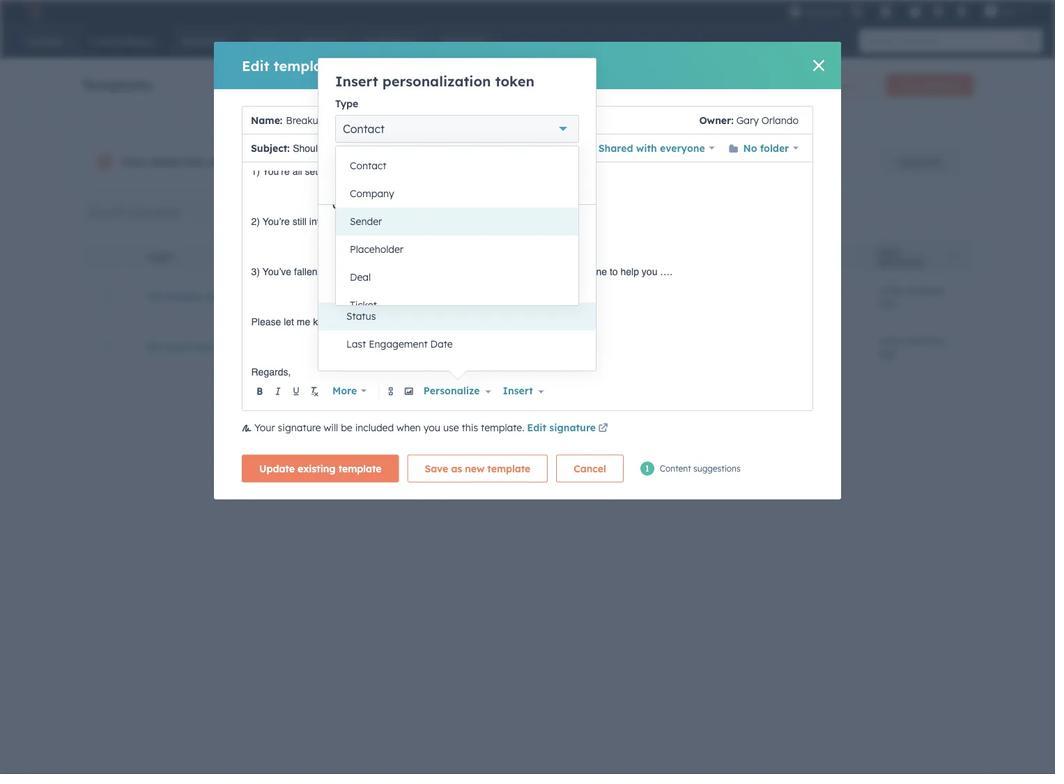 Task type: locate. For each thing, give the bounding box(es) containing it.
template right new on the bottom
[[487, 462, 531, 475]]

press to sort. image right name
[[177, 252, 182, 261]]

a few seconds ago
[[767, 284, 832, 309], [878, 284, 944, 309], [767, 335, 832, 359], [878, 335, 944, 359]]

1 horizontal spatial me
[[477, 265, 490, 277]]

with right shared
[[636, 142, 657, 154]]

date inside "button"
[[767, 252, 789, 263]]

1 horizontal spatial know
[[493, 265, 516, 277]]

2 new from the left
[[898, 80, 916, 90]]

1 horizontal spatial 2
[[660, 79, 665, 91]]

insert for insert personalization token
[[335, 72, 378, 90]]

0 horizontal spatial of
[[286, 155, 297, 169]]

0 horizontal spatial signature
[[278, 422, 321, 434]]

1 horizontal spatial 5
[[680, 79, 686, 91]]

1 first from the top
[[346, 227, 367, 239]]

conversion for first conversion date
[[369, 227, 419, 239]]

breakup
[[147, 341, 189, 353]]

0 horizontal spatial date
[[430, 338, 453, 350]]

0 horizontal spatial insert
[[335, 72, 378, 90]]

1 vertical spatial upgrade
[[899, 155, 942, 168]]

1 vertical spatial 2
[[254, 155, 260, 169]]

let right case
[[464, 265, 474, 277]]

0 vertical spatial get
[[473, 215, 486, 226]]

when
[[397, 422, 421, 434]]

created
[[688, 79, 724, 91], [207, 155, 250, 169], [791, 252, 830, 263]]

menu
[[788, 0, 1038, 22]]

folder for new folder
[[772, 80, 795, 90]]

edit signature
[[527, 422, 596, 434]]

0 vertical spatial of
[[668, 79, 677, 91]]

set
[[305, 165, 318, 176]]

template inside "popup button"
[[918, 80, 953, 90]]

interested
[[309, 215, 352, 226]]

1 horizontal spatial insert
[[503, 385, 533, 397]]

1 horizontal spatial press to sort. element
[[834, 252, 840, 263]]

templates.
[[311, 155, 370, 169]]

1 you're from the top
[[263, 165, 290, 176]]

2 link opens in a new window image from the top
[[598, 424, 608, 434]]

1 vertical spatial insert
[[503, 385, 533, 397]]

0 vertical spatial as
[[385, 316, 396, 327]]

contact up or at the top of the page
[[343, 122, 385, 136]]

1 horizontal spatial let
[[464, 265, 474, 277]]

0 vertical spatial you
[[642, 265, 658, 277]]

1 horizontal spatial as
[[451, 462, 462, 475]]

and left can't
[[320, 265, 336, 277]]

1 vertical spatial get
[[362, 265, 376, 277]]

first up deal
[[346, 254, 367, 267]]

out
[[263, 155, 282, 169]]

template down be
[[338, 462, 382, 475]]

that inside edit template dialog
[[422, 265, 438, 277]]

2 press to sort. element from the left
[[834, 252, 840, 263]]

all
[[292, 165, 302, 176]]

new
[[752, 80, 770, 90], [898, 80, 916, 90]]

2 left out
[[254, 155, 260, 169]]

edit up name:
[[242, 57, 269, 74]]

0 vertical spatial first
[[346, 227, 367, 239]]

contact inside field
[[332, 199, 371, 212]]

as inside text box
[[385, 316, 396, 327]]

0 horizontal spatial upgrade
[[804, 6, 842, 18]]

0 horizontal spatial that
[[251, 290, 271, 303]]

i left go?
[[395, 143, 398, 154]]

to
[[462, 215, 470, 226], [512, 215, 520, 226], [610, 265, 618, 277], [449, 316, 457, 327]]

yet.
[[547, 215, 563, 226]]

1 horizontal spatial press to sort. image
[[834, 252, 840, 261]]

0 horizontal spatial owner:
[[254, 206, 287, 218]]

me down 'follows'
[[297, 316, 310, 327]]

template
[[268, 341, 314, 353]]

folder inside popup button
[[760, 142, 789, 154]]

insert inside button
[[503, 385, 533, 397]]

1 vertical spatial know
[[313, 316, 336, 327]]

0 vertical spatial should
[[363, 143, 392, 154]]

none text field containing 1) you're all set with ____ and i should stop bothering you.
[[251, 44, 804, 380]]

me right case
[[477, 265, 490, 277]]

0 vertical spatial 5
[[680, 79, 686, 91]]

1 vertical spatial first
[[346, 254, 367, 267]]

None field
[[318, 143, 596, 774]]

folder inside button
[[772, 80, 795, 90]]

insert personalization token
[[335, 72, 535, 90]]

0 horizontal spatial 5
[[301, 155, 307, 169]]

get
[[473, 215, 486, 226], [362, 265, 376, 277]]

first inside button
[[346, 254, 367, 267]]

with left crm
[[490, 156, 509, 168]]

1 horizontal spatial date
[[767, 252, 789, 263]]

date
[[878, 247, 900, 258], [767, 252, 789, 263], [430, 338, 453, 350]]

name:
[[251, 114, 282, 126]]

0 horizontal spatial me
[[297, 316, 310, 327]]

to left help
[[610, 265, 618, 277]]

owner: left gary
[[699, 114, 734, 126]]

0 vertical spatial insert
[[335, 72, 378, 90]]

created inside templates banner
[[688, 79, 724, 91]]

notes
[[406, 282, 431, 294]]

5
[[680, 79, 686, 91], [301, 155, 307, 169]]

subject: should i stay or should i go?
[[251, 142, 417, 154]]

signature up cancel
[[549, 422, 596, 434]]

your team has created 2 out of 5 templates.
[[121, 155, 370, 169]]

0 vertical spatial edit
[[242, 57, 269, 74]]

engagement
[[369, 338, 428, 350]]

date inside date modified
[[878, 247, 900, 258]]

i'll
[[538, 265, 547, 277]]

0 horizontal spatial press to sort. element
[[177, 252, 182, 263]]

contact down or at the top of the page
[[350, 160, 386, 172]]

conversion inside button
[[369, 227, 419, 239]]

1 horizontal spatial i
[[384, 165, 387, 176]]

press to sort. element right name
[[177, 252, 182, 263]]

get left up
[[362, 265, 376, 277]]

name
[[147, 252, 172, 263]]

will
[[324, 422, 338, 434]]

0 vertical spatial 2
[[660, 79, 665, 91]]

you left ….
[[642, 265, 658, 277]]

gary orlando image
[[985, 5, 997, 17]]

to right back
[[512, 215, 520, 226]]

1 conversion from the top
[[369, 227, 419, 239]]

2 signature from the left
[[549, 422, 596, 434]]

first down but
[[346, 227, 367, 239]]

and
[[365, 165, 381, 176], [320, 265, 336, 277], [392, 265, 409, 277], [519, 265, 535, 277]]

0 horizontal spatial your
[[121, 155, 147, 169]]

1 vertical spatial me
[[297, 316, 310, 327]]

edit for edit template
[[242, 57, 269, 74]]

insert up "template."
[[503, 385, 533, 397]]

date created
[[767, 252, 830, 263]]

0 horizontal spatial as
[[385, 316, 396, 327]]

get left back
[[473, 215, 486, 226]]

list box containing contact
[[336, 146, 578, 319]]

name button
[[131, 241, 639, 271]]

personalize button
[[418, 380, 494, 402]]

signature left "will"
[[278, 422, 321, 434]]

you
[[642, 265, 658, 277], [424, 422, 440, 434]]

1 vertical spatial you
[[424, 422, 440, 434]]

2 inside templates banner
[[660, 79, 665, 91]]

folder up orlando
[[772, 80, 795, 90]]

personalize
[[424, 385, 480, 397]]

2 conversion from the top
[[369, 254, 419, 267]]

your for your team has created 2 out of 5 templates.
[[121, 155, 147, 169]]

press to sort. image inside name button
[[177, 252, 182, 261]]

1 horizontal spatial created
[[688, 79, 724, 91]]

1 vertical spatial let
[[284, 316, 294, 327]]

1 vertical spatial contact
[[350, 160, 386, 172]]

list box
[[336, 146, 578, 319]]

0 horizontal spatial edit
[[242, 57, 269, 74]]

conversion inside button
[[369, 254, 419, 267]]

template inside button
[[487, 462, 531, 475]]

edit right "template."
[[527, 422, 546, 434]]

calling icon image
[[850, 5, 863, 18]]

1 horizontal spatial new
[[898, 80, 916, 90]]

owner: for owner: gary orlando
[[699, 114, 734, 126]]

press to sort. image inside date created "button"
[[834, 252, 840, 261]]

owner: left still
[[254, 206, 287, 218]]

shared with everyone
[[598, 142, 705, 154]]

i up company
[[384, 165, 387, 176]]

1 horizontal spatial of
[[668, 79, 677, 91]]

insert
[[335, 72, 378, 90], [503, 385, 533, 397]]

1 horizontal spatial owner:
[[699, 114, 734, 126]]

template up "type"
[[274, 57, 336, 74]]

signature
[[278, 422, 321, 434], [549, 422, 596, 434]]

2 vertical spatial contact
[[332, 199, 371, 212]]

let right the please
[[284, 316, 294, 327]]

new down search hubspot search box
[[898, 80, 916, 90]]

search button
[[1019, 29, 1043, 53]]

still
[[292, 215, 307, 226]]

you're for 2)
[[263, 215, 290, 226]]

press to sort. image right date created
[[834, 252, 840, 261]]

i left stay
[[326, 143, 329, 154]]

insert for insert
[[503, 385, 533, 397]]

new template
[[898, 80, 953, 90]]

upgrade
[[804, 6, 842, 18], [899, 155, 942, 168]]

5 down should
[[301, 155, 307, 169]]

none text field inside edit template dialog
[[251, 44, 804, 380]]

new inside button
[[752, 80, 770, 90]]

the follow-up email that follows through
[[147, 290, 355, 303]]

0 horizontal spatial new
[[752, 80, 770, 90]]

the
[[424, 215, 438, 226]]

sample
[[229, 341, 266, 353]]

template down search hubspot search box
[[918, 80, 953, 90]]

1 vertical spatial edit
[[527, 422, 546, 434]]

3)
[[251, 265, 260, 277]]

you left use
[[424, 422, 440, 434]]

but
[[355, 215, 368, 226]]

contact activity list box
[[318, 219, 596, 774]]

2) you're still interested but haven't had the time to get back to meet yet.
[[251, 215, 563, 226]]

created for 5
[[688, 79, 724, 91]]

0 horizontal spatial let
[[284, 316, 294, 327]]

should right or at the top of the page
[[363, 143, 392, 154]]

1 vertical spatial folder
[[760, 142, 789, 154]]

breakup email - sample template link
[[147, 341, 314, 353]]

1 horizontal spatial signature
[[549, 422, 596, 434]]

new up owner: gary orlando
[[752, 80, 770, 90]]

1 horizontal spatial your
[[254, 422, 275, 434]]

None text field
[[282, 106, 699, 134]]

new for new template
[[898, 80, 916, 90]]

press to sort. element inside date created "button"
[[834, 252, 840, 263]]

1 new from the left
[[752, 80, 770, 90]]

let
[[464, 265, 474, 277], [284, 316, 294, 327]]

2 first from the top
[[346, 254, 367, 267]]

you're right 1)
[[263, 165, 290, 176]]

signature for your
[[278, 422, 321, 434]]

press to sort. element inside name button
[[177, 252, 182, 263]]

as
[[385, 316, 396, 327], [451, 462, 462, 475]]

templates
[[441, 156, 487, 168]]

0 vertical spatial owner:
[[699, 114, 734, 126]]

0 vertical spatial me
[[477, 265, 490, 277]]

1 vertical spatial you're
[[263, 215, 290, 226]]

0 vertical spatial contact
[[343, 122, 385, 136]]

of right out
[[286, 155, 297, 169]]

first for first conversion
[[346, 254, 367, 267]]

you're
[[263, 165, 290, 176], [263, 215, 290, 226]]

contact up but
[[332, 199, 371, 212]]

1 vertical spatial owner:
[[254, 206, 287, 218]]

0 vertical spatial you're
[[263, 165, 290, 176]]

0 horizontal spatial you
[[424, 422, 440, 434]]

templates
[[82, 76, 153, 93]]

press to sort. image
[[177, 252, 182, 261], [834, 252, 840, 261]]

1 vertical spatial as
[[451, 462, 462, 475]]

1 vertical spatial your
[[254, 422, 275, 434]]

0 horizontal spatial created
[[207, 155, 250, 169]]

None text field
[[251, 44, 804, 380]]

you're right the 2)
[[263, 215, 290, 226]]

and left in
[[392, 265, 409, 277]]

a
[[767, 284, 773, 297], [878, 284, 885, 297], [767, 335, 773, 347], [878, 335, 885, 347]]

1 vertical spatial created
[[207, 155, 250, 169]]

1 horizontal spatial edit
[[527, 422, 546, 434]]

as left i'm
[[385, 316, 396, 327]]

help button
[[903, 0, 927, 22]]

insert up "type"
[[335, 72, 378, 90]]

should inside subject: should i stay or should i go?
[[363, 143, 392, 154]]

1 horizontal spatial that
[[422, 265, 438, 277]]

1 signature from the left
[[278, 422, 321, 434]]

your inside edit template dialog
[[254, 422, 275, 434]]

0 vertical spatial that
[[422, 265, 438, 277]]

has
[[184, 155, 204, 169]]

bothering
[[442, 165, 483, 176]]

of inside templates banner
[[668, 79, 677, 91]]

of up everyone
[[668, 79, 677, 91]]

know left i'll
[[493, 265, 516, 277]]

personalization
[[382, 72, 491, 90]]

email
[[192, 341, 219, 353]]

none field containing contact activity
[[318, 143, 596, 774]]

0 horizontal spatial press to sort. image
[[177, 252, 182, 261]]

2 up shared with everyone
[[660, 79, 665, 91]]

had
[[405, 215, 422, 226]]

first inside button
[[346, 227, 367, 239]]

owner:
[[699, 114, 734, 126], [254, 206, 287, 218]]

first for first conversion date
[[346, 227, 367, 239]]

folder
[[772, 80, 795, 90], [760, 142, 789, 154]]

with right set
[[321, 165, 338, 176]]

should down go?
[[390, 165, 418, 176]]

link opens in a new window image
[[598, 421, 608, 437], [598, 424, 608, 434]]

your
[[121, 155, 147, 169], [254, 422, 275, 434]]

deal button
[[336, 263, 578, 291]]

2 vertical spatial created
[[791, 252, 830, 263]]

1 horizontal spatial you
[[642, 265, 658, 277]]

few
[[776, 284, 792, 297], [887, 284, 904, 297], [776, 335, 792, 347], [887, 335, 904, 347]]

0 vertical spatial conversion
[[369, 227, 419, 239]]

conversion
[[369, 227, 419, 239], [369, 254, 419, 267]]

1 press to sort. element from the left
[[177, 252, 182, 263]]

your left the team
[[121, 155, 147, 169]]

press to sort. element
[[177, 252, 182, 263], [834, 252, 840, 263]]

1 vertical spatial conversion
[[369, 254, 419, 267]]

your up update
[[254, 422, 275, 434]]

2 horizontal spatial date
[[878, 247, 900, 258]]

2
[[660, 79, 665, 91], [254, 155, 260, 169]]

2 press to sort. image from the left
[[834, 252, 840, 261]]

owner: inside edit template dialog
[[699, 114, 734, 126]]

1 press to sort. image from the left
[[177, 252, 182, 261]]

starter.
[[562, 156, 595, 168]]

0 vertical spatial know
[[493, 265, 516, 277]]

2 you're from the top
[[263, 215, 290, 226]]

that up the please
[[251, 290, 271, 303]]

0 vertical spatial folder
[[772, 80, 795, 90]]

content
[[660, 463, 691, 474]]

2 horizontal spatial with
[[636, 142, 657, 154]]

Merge tag popover body search field
[[335, 160, 579, 187]]

company
[[350, 187, 394, 200]]

up
[[204, 290, 218, 303]]

save as new template
[[425, 462, 531, 475]]

call
[[550, 265, 564, 277]]

link opens in a new window image inside edit signature link
[[598, 424, 608, 434]]

1 vertical spatial 5
[[301, 155, 307, 169]]

0 vertical spatial created
[[688, 79, 724, 91]]

edit for edit signature
[[527, 422, 546, 434]]

0 vertical spatial upgrade
[[804, 6, 842, 18]]

press to sort. element right date created
[[834, 252, 840, 263]]

no folder
[[743, 142, 789, 154]]

templates banner
[[82, 70, 974, 96]]

someone
[[567, 265, 607, 277]]

new inside "popup button"
[[898, 80, 916, 90]]

suggestions
[[693, 463, 741, 474]]

press to sort. element for name
[[177, 252, 182, 263]]

1 vertical spatial of
[[286, 155, 297, 169]]

folder right no
[[760, 142, 789, 154]]

of
[[668, 79, 677, 91], [286, 155, 297, 169]]

as inside save as new template button
[[451, 462, 462, 475]]

2 horizontal spatial created
[[791, 252, 830, 263]]

you.
[[486, 165, 504, 176]]

5 up everyone
[[680, 79, 686, 91]]

know down through
[[313, 316, 336, 327]]

0 vertical spatial your
[[121, 155, 147, 169]]

as left new on the bottom
[[451, 462, 462, 475]]

that right in
[[422, 265, 438, 277]]

type
[[335, 98, 358, 110]]



Task type: describe. For each thing, give the bounding box(es) containing it.
in
[[411, 265, 419, 277]]

membership notes button
[[332, 275, 596, 302]]

crm
[[512, 156, 533, 168]]

close image
[[813, 60, 824, 71]]

owner: for owner:
[[254, 206, 287, 218]]

signature for edit
[[549, 422, 596, 434]]

save
[[425, 462, 448, 475]]

worry!
[[459, 316, 486, 327]]

help
[[621, 265, 639, 277]]

shared with everyone button
[[584, 138, 715, 158]]

more button
[[323, 382, 376, 400]]

new
[[465, 462, 485, 475]]

activity
[[374, 199, 411, 212]]

search image
[[1026, 36, 1036, 46]]

i inside text box
[[384, 165, 387, 176]]

orlando
[[762, 114, 799, 126]]

0 horizontal spatial get
[[362, 265, 376, 277]]

this
[[462, 422, 478, 434]]

template.
[[481, 422, 524, 434]]

to right the time
[[462, 215, 470, 226]]

company button
[[336, 180, 578, 208]]

with inside popup button
[[636, 142, 657, 154]]

….
[[660, 265, 673, 277]]

first conversion
[[346, 254, 419, 267]]

no
[[743, 142, 757, 154]]

marketplaces button
[[871, 0, 900, 22]]

or
[[352, 143, 361, 154]]

conversion for first conversion
[[369, 254, 419, 267]]

ticket
[[350, 299, 377, 311]]

date for date created
[[767, 252, 789, 263]]

meet
[[523, 215, 545, 226]]

1 vertical spatial that
[[251, 290, 271, 303]]

new folder button
[[740, 74, 807, 96]]

email
[[221, 290, 248, 303]]

stay
[[331, 143, 349, 154]]

date inside the "contact activity" list box
[[430, 338, 453, 350]]

i'm
[[398, 316, 411, 327]]

owner: gary orlando
[[699, 114, 799, 126]]

last engagement date button
[[332, 330, 596, 358]]

please
[[251, 316, 281, 327]]

deal
[[350, 271, 371, 283]]

sender
[[350, 215, 382, 228]]

folder for no folder
[[760, 142, 789, 154]]

no folder button
[[729, 138, 799, 158]]

2)
[[251, 215, 260, 226]]

created inside date created "button"
[[791, 252, 830, 263]]

contact button
[[336, 152, 578, 180]]

____
[[341, 165, 362, 176]]

first conversion button
[[332, 247, 596, 275]]

subject:
[[251, 142, 290, 154]]

created for has
[[207, 155, 250, 169]]

menu containing abc
[[788, 0, 1038, 22]]

the follow-up email that follows through link
[[147, 290, 355, 303]]

settings image
[[932, 6, 945, 18]]

regards,
[[251, 366, 291, 377]]

date
[[422, 227, 443, 239]]

membership notes
[[346, 282, 431, 294]]

2 horizontal spatial i
[[395, 143, 398, 154]]

team
[[151, 155, 180, 169]]

0 horizontal spatial with
[[321, 165, 338, 176]]

upgrade image
[[789, 6, 802, 18]]

can't
[[339, 265, 360, 277]]

help image
[[909, 6, 921, 19]]

last engagement date
[[346, 338, 453, 350]]

your for your signature will be included when you use this template.
[[254, 422, 275, 434]]

1 vertical spatial should
[[390, 165, 418, 176]]

new folder
[[752, 80, 795, 90]]

1 horizontal spatial get
[[473, 215, 486, 226]]

Should I stay or should I go? text field
[[293, 140, 574, 156]]

last
[[346, 338, 366, 350]]

first conversion date
[[346, 227, 443, 239]]

edit template dialog
[[214, 42, 841, 499]]

edit template
[[242, 57, 336, 74]]

0 horizontal spatial i
[[326, 143, 329, 154]]

use
[[443, 422, 459, 434]]

content suggestions
[[660, 463, 741, 474]]

hubspot link
[[17, 3, 52, 20]]

notifications image
[[956, 6, 968, 19]]

time
[[441, 215, 459, 226]]

press to sort. image for date created
[[834, 252, 840, 261]]

the
[[147, 290, 165, 303]]

contact button
[[335, 115, 579, 143]]

update existing template
[[259, 462, 382, 475]]

Search HubSpot search field
[[859, 29, 1030, 53]]

placeholder
[[350, 243, 404, 255]]

-
[[222, 341, 226, 353]]

haven't
[[371, 215, 403, 226]]

update existing template button
[[242, 455, 399, 483]]

analyze
[[827, 80, 858, 90]]

more
[[332, 385, 357, 397]]

follow-
[[168, 290, 204, 303]]

more
[[415, 156, 439, 168]]

1)
[[251, 165, 260, 176]]

and right ____
[[365, 165, 381, 176]]

hubspot image
[[25, 3, 42, 20]]

to left worry!
[[449, 316, 457, 327]]

and left i'll
[[519, 265, 535, 277]]

contact inside popup button
[[343, 122, 385, 136]]

up
[[379, 265, 390, 277]]

analyze button
[[815, 74, 878, 96]]

marketplaces image
[[880, 6, 892, 19]]

sender button
[[336, 208, 578, 236]]

contact inside button
[[350, 160, 386, 172]]

template inside button
[[338, 462, 382, 475]]

shared
[[598, 142, 633, 154]]

membership
[[346, 282, 403, 294]]

modified
[[878, 258, 924, 268]]

1 horizontal spatial with
[[490, 156, 509, 168]]

0 vertical spatial let
[[464, 265, 474, 277]]

date created button
[[750, 241, 862, 271]]

you're for 1)
[[263, 165, 290, 176]]

date for date modified
[[878, 247, 900, 258]]

press to sort. image for name
[[177, 252, 182, 261]]

abc
[[1000, 5, 1016, 17]]

status button
[[332, 302, 596, 330]]

new template button
[[886, 74, 974, 96]]

breakup email - sample template
[[147, 341, 314, 353]]

0 horizontal spatial know
[[313, 316, 336, 327]]

Search search field
[[82, 199, 246, 227]]

descending sort. press to sort ascending. element
[[951, 252, 956, 263]]

1 horizontal spatial upgrade
[[899, 155, 942, 168]]

abc button
[[976, 0, 1037, 22]]

press to sort. element for date created
[[834, 252, 840, 263]]

new for new folder
[[752, 80, 770, 90]]

5 inside templates banner
[[680, 79, 686, 91]]

date modified
[[878, 247, 924, 268]]

token
[[495, 72, 535, 90]]

0 horizontal spatial 2
[[254, 155, 260, 169]]

ticket button
[[336, 291, 578, 319]]

1 link opens in a new window image from the top
[[598, 421, 608, 437]]



Task type: vqa. For each thing, say whether or not it's contained in the screenshot.
the right Link opens in a new window image's Link opens in a new window icon
no



